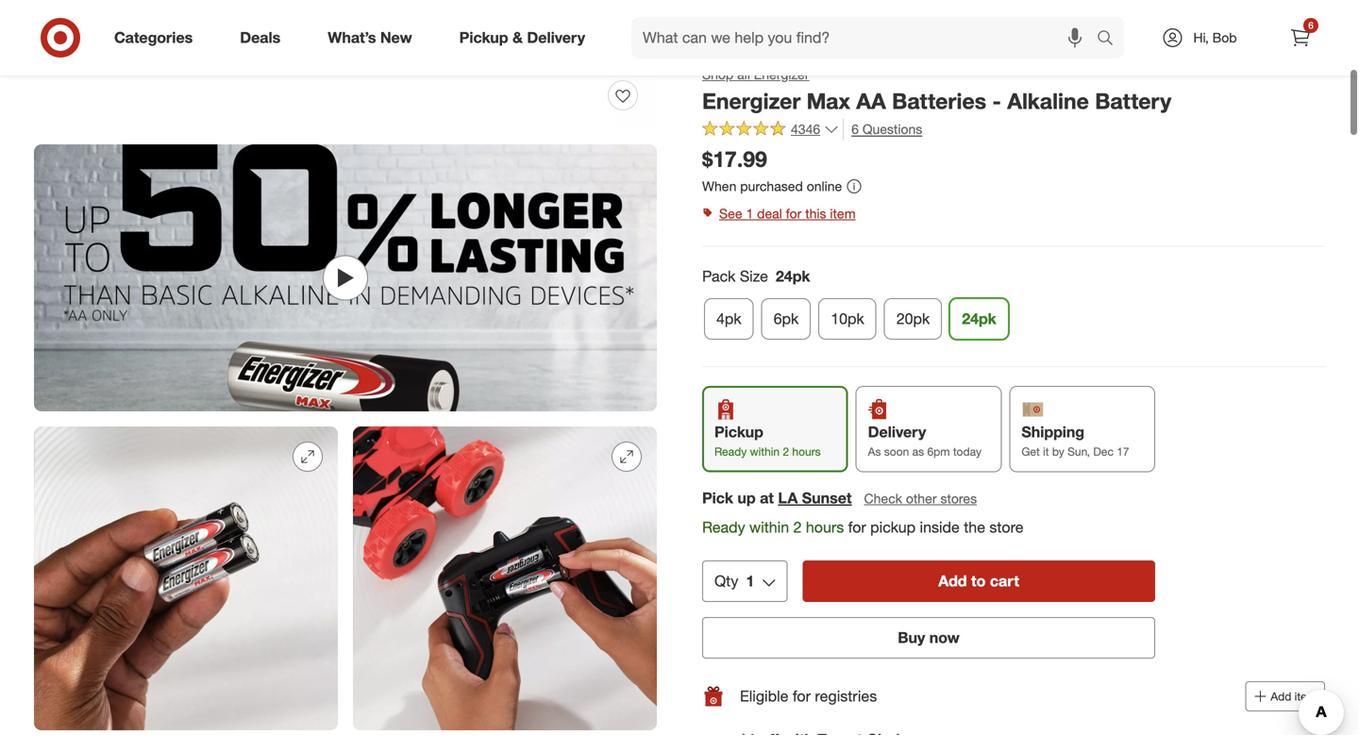 Task type: describe. For each thing, give the bounding box(es) containing it.
see 1 deal for this item
[[719, 205, 856, 222]]

energizer max aa batteries - alkaline battery, 3 of 16 image
[[34, 427, 338, 731]]

energizer max aa batteries - alkaline battery, 4 of 16 image
[[353, 427, 657, 731]]

shop
[[702, 66, 734, 83]]

batteries
[[892, 88, 987, 114]]

6pk link
[[762, 298, 811, 340]]

4pk link
[[704, 298, 754, 340]]

6 link
[[1280, 17, 1322, 59]]

pick up at la sunset
[[702, 489, 852, 507]]

0 vertical spatial 24pk
[[776, 267, 811, 285]]

when purchased online
[[702, 178, 842, 194]]

store
[[990, 518, 1024, 537]]

1 vertical spatial energizer
[[702, 88, 801, 114]]

0 vertical spatial energizer
[[754, 66, 810, 83]]

see 1 deal for this item link
[[702, 200, 1326, 227]]

questions
[[863, 121, 923, 138]]

what's new
[[328, 28, 412, 47]]

6 for 6 questions
[[852, 121, 859, 138]]

10pk
[[831, 310, 865, 328]]

what's
[[328, 28, 376, 47]]

2 vertical spatial for
[[793, 688, 811, 706]]

alkaline
[[1008, 88, 1089, 114]]

0 vertical spatial item
[[830, 205, 856, 222]]

at
[[760, 489, 774, 507]]

add item
[[1271, 690, 1317, 704]]

size
[[740, 267, 768, 285]]

new
[[380, 28, 412, 47]]

within inside pickup ready within 2 hours
[[750, 445, 780, 459]]

when
[[702, 178, 737, 194]]

by
[[1053, 445, 1065, 459]]

1 horizontal spatial 2
[[794, 518, 802, 537]]

add for add item
[[1271, 690, 1292, 704]]

0 vertical spatial for
[[786, 205, 802, 222]]

ready within 2 hours for pickup inside the store
[[702, 518, 1024, 537]]

6 for 6
[[1309, 19, 1314, 31]]

this
[[806, 205, 827, 222]]

purchased
[[740, 178, 803, 194]]

inside
[[920, 518, 960, 537]]

6 questions
[[852, 121, 923, 138]]

17
[[1117, 445, 1130, 459]]

6pk
[[774, 310, 799, 328]]

6 questions link
[[843, 119, 923, 140]]

now
[[930, 629, 960, 647]]

hours inside pickup ready within 2 hours
[[793, 445, 821, 459]]

see
[[719, 205, 743, 222]]

categories
[[114, 28, 193, 47]]

24pk link
[[950, 298, 1009, 340]]

as
[[913, 445, 924, 459]]

as
[[868, 445, 881, 459]]

4346
[[791, 121, 821, 138]]

buy now
[[898, 629, 960, 647]]

&
[[513, 28, 523, 47]]

online
[[807, 178, 842, 194]]

hi, bob
[[1194, 29, 1237, 46]]

sunset
[[802, 489, 852, 507]]

add item button
[[1246, 682, 1326, 712]]

shop all energizer energizer max aa batteries - alkaline battery
[[702, 66, 1172, 114]]

pack size 24pk
[[702, 267, 811, 285]]

-
[[993, 88, 1002, 114]]

group containing pack size
[[701, 266, 1326, 348]]

delivery as soon as 6pm today
[[868, 423, 982, 459]]

stores
[[941, 490, 977, 507]]

buy
[[898, 629, 926, 647]]

registries
[[815, 688, 877, 706]]

item inside button
[[1295, 690, 1317, 704]]

deals link
[[224, 17, 304, 59]]

the
[[964, 518, 986, 537]]

pickup for ready
[[715, 423, 764, 442]]

pickup
[[871, 518, 916, 537]]

1 for qty
[[746, 572, 755, 591]]

What can we help you find? suggestions appear below search field
[[632, 17, 1102, 59]]

search
[[1089, 30, 1134, 49]]

pickup & delivery link
[[443, 17, 609, 59]]

4pk
[[717, 310, 742, 328]]

pack
[[702, 267, 736, 285]]

search button
[[1089, 17, 1134, 62]]



Task type: locate. For each thing, give the bounding box(es) containing it.
0 horizontal spatial delivery
[[527, 28, 585, 47]]

0 vertical spatial 1
[[746, 205, 754, 222]]

delivery right &
[[527, 28, 585, 47]]

0 horizontal spatial 24pk
[[776, 267, 811, 285]]

what's new link
[[312, 17, 436, 59]]

dec
[[1094, 445, 1114, 459]]

1 vertical spatial ready
[[702, 518, 746, 537]]

delivery inside 'link'
[[527, 28, 585, 47]]

0 vertical spatial pickup
[[459, 28, 509, 47]]

1 right qty
[[746, 572, 755, 591]]

shipping get it by sun, dec 17
[[1022, 423, 1130, 459]]

qty
[[715, 572, 739, 591]]

deal
[[757, 205, 783, 222]]

ready up pick
[[715, 445, 747, 459]]

to
[[972, 572, 986, 591]]

hours up la sunset button
[[793, 445, 821, 459]]

energizer right "all"
[[754, 66, 810, 83]]

group
[[701, 266, 1326, 348]]

hi,
[[1194, 29, 1209, 46]]

deals
[[240, 28, 281, 47]]

ready
[[715, 445, 747, 459], [702, 518, 746, 537]]

1 vertical spatial hours
[[806, 518, 844, 537]]

20pk
[[897, 310, 930, 328]]

4346 link
[[702, 119, 840, 142]]

cart
[[990, 572, 1020, 591]]

energizer down "all"
[[702, 88, 801, 114]]

1 vertical spatial 2
[[794, 518, 802, 537]]

within down at
[[750, 518, 789, 537]]

max
[[807, 88, 851, 114]]

pick
[[702, 489, 734, 507]]

1 horizontal spatial 24pk
[[962, 310, 997, 328]]

0 horizontal spatial add
[[939, 572, 967, 591]]

0 vertical spatial ready
[[715, 445, 747, 459]]

0 vertical spatial 6
[[1309, 19, 1314, 31]]

for
[[786, 205, 802, 222], [848, 518, 867, 537], [793, 688, 811, 706]]

energizer max aa batteries - alkaline battery, 2 of 16, play video image
[[34, 144, 657, 412]]

up
[[738, 489, 756, 507]]

hours down the sunset
[[806, 518, 844, 537]]

la
[[778, 489, 798, 507]]

1 horizontal spatial 6
[[1309, 19, 1314, 31]]

energizer max aa batteries - alkaline battery, 1 of 16 image
[[34, 0, 657, 129]]

ready inside pickup ready within 2 hours
[[715, 445, 747, 459]]

within up at
[[750, 445, 780, 459]]

2
[[783, 445, 789, 459], [794, 518, 802, 537]]

1 vertical spatial add
[[1271, 690, 1292, 704]]

0 vertical spatial 2
[[783, 445, 789, 459]]

delivery inside delivery as soon as 6pm today
[[868, 423, 927, 442]]

1 1 from the top
[[746, 205, 754, 222]]

today
[[953, 445, 982, 459]]

pickup left &
[[459, 28, 509, 47]]

add to cart button
[[803, 561, 1156, 602]]

6 down "aa"
[[852, 121, 859, 138]]

other
[[906, 490, 937, 507]]

2 up la
[[783, 445, 789, 459]]

within
[[750, 445, 780, 459], [750, 518, 789, 537]]

1 right see
[[746, 205, 754, 222]]

24pk right size
[[776, 267, 811, 285]]

1 vertical spatial delivery
[[868, 423, 927, 442]]

shipping
[[1022, 423, 1085, 442]]

it
[[1043, 445, 1050, 459]]

0 vertical spatial hours
[[793, 445, 821, 459]]

add
[[939, 572, 967, 591], [1271, 690, 1292, 704]]

2 within from the top
[[750, 518, 789, 537]]

check other stores
[[864, 490, 977, 507]]

pickup for &
[[459, 28, 509, 47]]

item
[[830, 205, 856, 222], [1295, 690, 1317, 704]]

pickup inside pickup ready within 2 hours
[[715, 423, 764, 442]]

1 vertical spatial 24pk
[[962, 310, 997, 328]]

for left pickup
[[848, 518, 867, 537]]

0 horizontal spatial pickup
[[459, 28, 509, 47]]

2 down la
[[794, 518, 802, 537]]

0 horizontal spatial 2
[[783, 445, 789, 459]]

$17.99
[[702, 146, 767, 172]]

0 vertical spatial within
[[750, 445, 780, 459]]

hours
[[793, 445, 821, 459], [806, 518, 844, 537]]

1 vertical spatial pickup
[[715, 423, 764, 442]]

2 inside pickup ready within 2 hours
[[783, 445, 789, 459]]

soon
[[885, 445, 910, 459]]

1 horizontal spatial add
[[1271, 690, 1292, 704]]

24pk right "20pk"
[[962, 310, 997, 328]]

1 horizontal spatial item
[[1295, 690, 1317, 704]]

bob
[[1213, 29, 1237, 46]]

1 vertical spatial item
[[1295, 690, 1317, 704]]

2 1 from the top
[[746, 572, 755, 591]]

eligible for registries
[[740, 688, 877, 706]]

eligible
[[740, 688, 789, 706]]

buy now button
[[702, 618, 1156, 659]]

energizer
[[754, 66, 810, 83], [702, 88, 801, 114]]

1 horizontal spatial pickup
[[715, 423, 764, 442]]

delivery
[[527, 28, 585, 47], [868, 423, 927, 442]]

ready down pick
[[702, 518, 746, 537]]

qty 1
[[715, 572, 755, 591]]

la sunset button
[[778, 487, 852, 509]]

0 vertical spatial add
[[939, 572, 967, 591]]

1 horizontal spatial delivery
[[868, 423, 927, 442]]

pickup up up
[[715, 423, 764, 442]]

0 vertical spatial delivery
[[527, 28, 585, 47]]

1 vertical spatial 6
[[852, 121, 859, 138]]

1 for see
[[746, 205, 754, 222]]

for right the 'eligible'
[[793, 688, 811, 706]]

check
[[864, 490, 903, 507]]

sun,
[[1068, 445, 1091, 459]]

6
[[1309, 19, 1314, 31], [852, 121, 859, 138]]

6pm
[[928, 445, 950, 459]]

6 right bob
[[1309, 19, 1314, 31]]

add for add to cart
[[939, 572, 967, 591]]

aa
[[857, 88, 886, 114]]

delivery up soon
[[868, 423, 927, 442]]

pickup
[[459, 28, 509, 47], [715, 423, 764, 442]]

check other stores button
[[864, 488, 978, 509]]

categories link
[[98, 17, 216, 59]]

1
[[746, 205, 754, 222], [746, 572, 755, 591]]

battery
[[1095, 88, 1172, 114]]

pickup inside 'link'
[[459, 28, 509, 47]]

all
[[738, 66, 750, 83]]

for left this
[[786, 205, 802, 222]]

0 horizontal spatial item
[[830, 205, 856, 222]]

1 vertical spatial for
[[848, 518, 867, 537]]

0 horizontal spatial 6
[[852, 121, 859, 138]]

pickup & delivery
[[459, 28, 585, 47]]

add to cart
[[939, 572, 1020, 591]]

1 within from the top
[[750, 445, 780, 459]]

1 vertical spatial 1
[[746, 572, 755, 591]]

10pk link
[[819, 298, 877, 340]]

get
[[1022, 445, 1040, 459]]

1 vertical spatial within
[[750, 518, 789, 537]]

20pk link
[[884, 298, 943, 340]]

pickup ready within 2 hours
[[715, 423, 821, 459]]



Task type: vqa. For each thing, say whether or not it's contained in the screenshot.
reg
no



